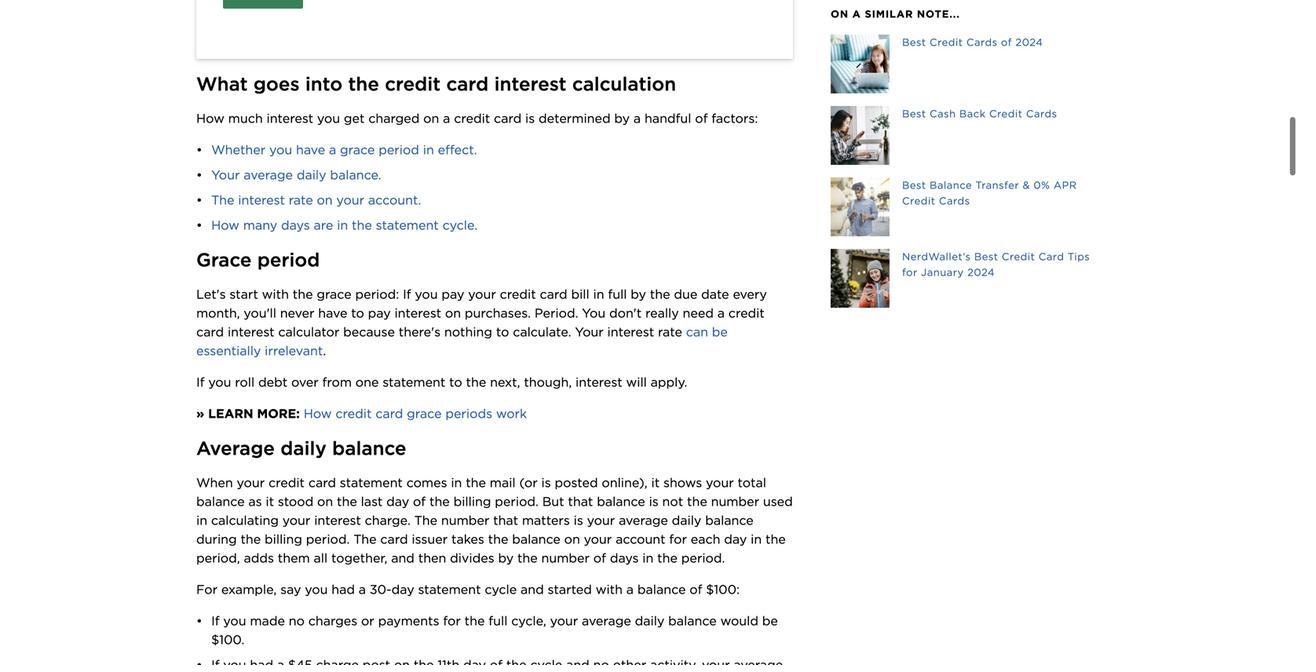 Task type: locate. For each thing, give the bounding box(es) containing it.
0 vertical spatial average
[[244, 167, 293, 183]]

1 vertical spatial average
[[619, 513, 668, 528]]

best cash back credit cards link
[[831, 106, 1101, 165]]

how down 'over' at the bottom of the page
[[304, 406, 332, 421]]

2 horizontal spatial if
[[403, 287, 411, 302]]

date
[[701, 287, 729, 302]]

1 horizontal spatial for
[[670, 532, 687, 547]]

best
[[902, 36, 926, 48], [902, 108, 926, 120], [902, 179, 926, 191], [975, 251, 999, 263]]

credit right back
[[990, 108, 1023, 120]]

made
[[250, 613, 285, 629]]

1 vertical spatial how
[[211, 217, 240, 233]]

you inside 'if you made no charges or payments for the full cycle, your average daily balance would be $100.'
[[223, 613, 246, 629]]

it left shows
[[652, 475, 660, 490]]

1 vertical spatial pay
[[368, 305, 391, 321]]

0 vertical spatial how
[[196, 111, 225, 126]]

of
[[1001, 36, 1012, 48], [695, 111, 708, 126], [413, 494, 426, 509], [594, 550, 606, 566], [690, 582, 703, 597]]

a inside the 'let's start with the grace period: if you pay your credit card bill in full by the due date every month, you'll never have to pay interest on purchases. period. you don't really need a credit card interest calculator because there's nothing to calculate. your interest rate'
[[718, 305, 725, 321]]

can be essentially irrelevant
[[196, 324, 732, 358]]

your down started
[[550, 613, 578, 629]]

grace for the
[[317, 287, 352, 302]]

1 horizontal spatial days
[[610, 550, 639, 566]]

0 horizontal spatial be
[[712, 324, 728, 340]]

0 vertical spatial 2024
[[1016, 36, 1043, 48]]

1 horizontal spatial period
[[379, 142, 419, 157]]

0 horizontal spatial the
[[211, 192, 234, 208]]

the down calculating
[[241, 532, 261, 547]]

1 vertical spatial by
[[631, 287, 646, 302]]

if inside 'if you made no charges or payments for the full cycle, your average daily balance would be $100.'
[[211, 613, 220, 629]]

credit up effect.
[[454, 111, 490, 126]]

0 vertical spatial period
[[379, 142, 419, 157]]

best balance transfer & 0% apr credit cards link
[[831, 178, 1101, 236]]

with right started
[[596, 582, 623, 597]]

the left next,
[[466, 375, 486, 390]]

2 horizontal spatial number
[[711, 494, 760, 509]]

the down matters
[[518, 550, 538, 566]]

1 vertical spatial have
[[318, 305, 348, 321]]

0 vertical spatial cards
[[967, 36, 998, 48]]

1 horizontal spatial rate
[[658, 324, 682, 340]]

account
[[616, 532, 666, 547]]

interest inside the when your credit card statement comes in the mail (or is posted online), it shows your total balance as it stood on the last day of the billing period. but that balance is not the number used in calculating your interest charge. the number that matters is your average daily balance during the billing period. the card issuer takes the balance on your account for each day in the period, adds them all together, and then divides by the number of days in the period.
[[314, 513, 361, 528]]

by down calculation
[[615, 111, 630, 126]]

1 vertical spatial if
[[196, 375, 205, 390]]

0%
[[1034, 179, 1051, 191]]

what goes into the credit card interest calculation
[[196, 73, 676, 95]]

you
[[317, 111, 340, 126], [269, 142, 292, 157], [415, 287, 438, 302], [208, 375, 231, 390], [305, 582, 328, 597], [223, 613, 246, 629]]

0 horizontal spatial and
[[391, 550, 415, 566]]

your up purchases.
[[468, 287, 496, 302]]

the up the never
[[293, 287, 313, 302]]

for inside 'if you made no charges or payments for the full cycle, your average daily balance would be $100.'
[[443, 613, 461, 629]]

how credit card grace periods work
[[304, 406, 527, 421]]

credit down every
[[729, 305, 765, 321]]

you up $100.
[[223, 613, 246, 629]]

matters
[[522, 513, 570, 528]]

full inside the 'let's start with the grace period: if you pay your credit card bill in full by the due date every month, you'll never have to pay interest on purchases. period. you don't really need a credit card interest calculator because there's nothing to calculate. your interest rate'
[[608, 287, 627, 302]]

best for best balance transfer & 0% apr credit cards
[[902, 179, 926, 191]]

the right are
[[352, 217, 372, 233]]

the interest rate on your account.
[[211, 192, 421, 208]]

2 vertical spatial period.
[[682, 550, 725, 566]]

your down you
[[575, 324, 604, 340]]

interest up determined
[[494, 73, 567, 95]]

1 vertical spatial for
[[670, 532, 687, 547]]

your
[[211, 167, 240, 183], [575, 324, 604, 340]]

period. down (or
[[495, 494, 539, 509]]

2 vertical spatial number
[[542, 550, 590, 566]]

credit inside 'link'
[[930, 36, 963, 48]]

full up don't
[[608, 287, 627, 302]]

2 horizontal spatial by
[[631, 287, 646, 302]]

0 vertical spatial pay
[[442, 287, 465, 302]]

rate
[[289, 192, 313, 208], [658, 324, 682, 340]]

card up the 'how much interest you get charged on a credit card is determined by a handful of factors:'
[[447, 73, 489, 95]]

your down stood
[[283, 513, 311, 528]]

0 vertical spatial have
[[296, 142, 325, 157]]

by inside the when your credit card statement comes in the mail (or is posted online), it shows your total balance as it stood on the last day of the billing period. but that balance is not the number used in calculating your interest charge. the number that matters is your average daily balance during the billing period. the card issuer takes the balance on your account for each day in the period, adds them all together, and then divides by the number of days in the period.
[[498, 550, 514, 566]]

0 horizontal spatial rate
[[289, 192, 313, 208]]

learn
[[208, 406, 253, 421]]

with inside the 'let's start with the grace period: if you pay your credit card bill in full by the due date every month, you'll never have to pay interest on purchases. period. you don't really need a credit card interest calculator because there's nothing to calculate. your interest rate'
[[262, 287, 289, 302]]

2 vertical spatial for
[[443, 613, 461, 629]]

interest down don't
[[608, 324, 654, 340]]

rate down 'your average daily balance.' link
[[289, 192, 313, 208]]

your inside 'if you made no charges or payments for the full cycle, your average daily balance would be $100.'
[[550, 613, 578, 629]]

0 vertical spatial to
[[351, 305, 364, 321]]

1 horizontal spatial it
[[652, 475, 660, 490]]

adds
[[244, 550, 274, 566]]

card
[[447, 73, 489, 95], [494, 111, 522, 126], [540, 287, 568, 302], [196, 324, 224, 340], [376, 406, 403, 421], [309, 475, 336, 490], [380, 532, 408, 547]]

0 vertical spatial that
[[568, 494, 593, 509]]

1 vertical spatial full
[[489, 613, 508, 629]]

0 horizontal spatial to
[[351, 305, 364, 321]]

full inside 'if you made no charges or payments for the full cycle, your average daily balance would be $100.'
[[489, 613, 508, 629]]

0 vertical spatial rate
[[289, 192, 313, 208]]

how left much
[[196, 111, 225, 126]]

0 vertical spatial period.
[[495, 494, 539, 509]]

days
[[281, 217, 310, 233], [610, 550, 639, 566]]

average inside the when your credit card statement comes in the mail (or is posted online), it shows your total balance as it stood on the last day of the billing period. but that balance is not the number used in calculating your interest charge. the number that matters is your average daily balance during the billing period. the card issuer takes the balance on your account for each day in the period, adds them all together, and then divides by the number of days in the period.
[[619, 513, 668, 528]]

you left roll
[[208, 375, 231, 390]]

rate inside the 'let's start with the grace period: if you pay your credit card bill in full by the due date every month, you'll never have to pay interest on purchases. period. you don't really need a credit card interest calculator because there's nothing to calculate. your interest rate'
[[658, 324, 682, 340]]

1 vertical spatial be
[[762, 613, 778, 629]]

you'll
[[244, 305, 276, 321]]

1 vertical spatial grace
[[317, 287, 352, 302]]

it right as
[[266, 494, 274, 509]]

your left total at the right bottom
[[706, 475, 734, 490]]

0 vertical spatial the
[[211, 192, 234, 208]]

number
[[711, 494, 760, 509], [441, 513, 490, 528], [542, 550, 590, 566]]

1 horizontal spatial if
[[211, 613, 220, 629]]

credit left card
[[1002, 251, 1035, 263]]

best down on a similar note...
[[902, 36, 926, 48]]

average
[[196, 437, 275, 460]]

0 vertical spatial with
[[262, 287, 289, 302]]

0 vertical spatial be
[[712, 324, 728, 340]]

many
[[243, 217, 277, 233]]

best right nerdwallet's
[[975, 251, 999, 263]]

say
[[280, 582, 301, 597]]

credit
[[930, 36, 963, 48], [990, 108, 1023, 120], [902, 195, 936, 207], [1002, 251, 1035, 263]]

2 vertical spatial how
[[304, 406, 332, 421]]

0 vertical spatial and
[[391, 550, 415, 566]]

$100:
[[706, 582, 740, 597]]

the left mail on the left
[[466, 475, 486, 490]]

pay
[[442, 287, 465, 302], [368, 305, 391, 321]]

1 horizontal spatial period.
[[495, 494, 539, 509]]

1 vertical spatial and
[[521, 582, 544, 597]]

0 vertical spatial it
[[652, 475, 660, 490]]

each
[[691, 532, 721, 547]]

0 horizontal spatial if
[[196, 375, 205, 390]]

1 vertical spatial 2024
[[968, 266, 995, 278]]

2 vertical spatial the
[[354, 532, 377, 547]]

credit inside best balance transfer & 0% apr credit cards
[[902, 195, 936, 207]]

day right the "each"
[[724, 532, 747, 547]]

grace down if you roll debt over from one statement to the next, though, interest will apply.
[[407, 406, 442, 421]]

month,
[[196, 305, 240, 321]]

best left the cash
[[902, 108, 926, 120]]

you
[[582, 305, 606, 321]]

your inside the 'let's start with the grace period: if you pay your credit card bill in full by the due date every month, you'll never have to pay interest on purchases. period. you don't really need a credit card interest calculator because there's nothing to calculate. your interest rate'
[[468, 287, 496, 302]]

statement down then in the bottom left of the page
[[418, 582, 481, 597]]

to down purchases.
[[496, 324, 509, 340]]

grace inside the 'let's start with the grace period: if you pay your credit card bill in full by the due date every month, you'll never have to pay interest on purchases. period. you don't really need a credit card interest calculator because there's nothing to calculate. your interest rate'
[[317, 287, 352, 302]]

have
[[296, 142, 325, 157], [318, 305, 348, 321]]

2 vertical spatial by
[[498, 550, 514, 566]]

shows
[[664, 475, 702, 490]]

comes
[[407, 475, 447, 490]]

0 horizontal spatial 2024
[[968, 266, 995, 278]]

online),
[[602, 475, 648, 490]]

balance down the $100:
[[669, 613, 717, 629]]

to up because
[[351, 305, 364, 321]]

1 vertical spatial that
[[493, 513, 518, 528]]

2 horizontal spatial the
[[414, 513, 438, 528]]

can be essentially irrelevant link
[[196, 324, 732, 358]]

for down "for example, say you had a 30-day statement cycle and started with a balance of $100:"
[[443, 613, 461, 629]]

1 vertical spatial your
[[575, 324, 604, 340]]

best for best cash back credit cards
[[902, 108, 926, 120]]

number up 'takes'
[[441, 513, 490, 528]]

best inside 'link'
[[902, 36, 926, 48]]

0 horizontal spatial that
[[493, 513, 518, 528]]

stood
[[278, 494, 314, 509]]

a left 30-
[[359, 582, 366, 597]]

account.
[[368, 192, 421, 208]]

due
[[674, 287, 698, 302]]

$100.
[[211, 632, 245, 647]]

nerdwallet's best credit card tips for january 2024
[[902, 251, 1090, 278]]

0 horizontal spatial pay
[[368, 305, 391, 321]]

by
[[615, 111, 630, 126], [631, 287, 646, 302], [498, 550, 514, 566]]

1 vertical spatial rate
[[658, 324, 682, 340]]

you inside the 'let's start with the grace period: if you pay your credit card bill in full by the due date every month, you'll never have to pay interest on purchases. period. you don't really need a credit card interest calculator because there's nothing to calculate. your interest rate'
[[415, 287, 438, 302]]

1 vertical spatial cards
[[1026, 108, 1058, 120]]

daily
[[297, 167, 326, 183], [281, 437, 327, 460], [672, 513, 702, 528], [635, 613, 665, 629]]

1 vertical spatial period
[[257, 248, 320, 271]]

grace up balance.
[[340, 142, 375, 157]]

the
[[348, 73, 379, 95], [352, 217, 372, 233], [293, 287, 313, 302], [650, 287, 670, 302], [466, 375, 486, 390], [466, 475, 486, 490], [337, 494, 357, 509], [430, 494, 450, 509], [687, 494, 708, 509], [241, 532, 261, 547], [488, 532, 509, 547], [766, 532, 786, 547], [518, 550, 538, 566], [658, 550, 678, 566], [465, 613, 485, 629]]

2 horizontal spatial to
[[496, 324, 509, 340]]

the left last
[[337, 494, 357, 509]]

average down whether at the left top
[[244, 167, 293, 183]]

0 vertical spatial your
[[211, 167, 240, 183]]

if for over
[[196, 375, 205, 390]]

1 horizontal spatial 2024
[[1016, 36, 1043, 48]]

best inside best balance transfer & 0% apr credit cards
[[902, 179, 926, 191]]

0 vertical spatial number
[[711, 494, 760, 509]]

0 horizontal spatial with
[[262, 287, 289, 302]]

together,
[[331, 550, 388, 566]]

apr
[[1054, 179, 1077, 191]]

2 vertical spatial to
[[449, 375, 462, 390]]

when
[[196, 475, 233, 490]]

the
[[211, 192, 234, 208], [414, 513, 438, 528], [354, 532, 377, 547]]

average down started
[[582, 613, 631, 629]]

grace left the period:
[[317, 287, 352, 302]]

1 horizontal spatial and
[[521, 582, 544, 597]]

the down used
[[766, 532, 786, 547]]

0 vertical spatial days
[[281, 217, 310, 233]]

have inside the 'let's start with the grace period: if you pay your credit card bill in full by the due date every month, you'll never have to pay interest on purchases. period. you don't really need a credit card interest calculator because there's nothing to calculate. your interest rate'
[[318, 305, 348, 321]]

cards
[[967, 36, 998, 48], [1026, 108, 1058, 120], [939, 195, 970, 207]]

let's
[[196, 287, 226, 302]]

best left balance
[[902, 179, 926, 191]]

day up payments
[[392, 582, 414, 597]]

goes
[[254, 73, 300, 95]]

mail
[[490, 475, 516, 490]]

0 horizontal spatial billing
[[265, 532, 302, 547]]

best inside the "nerdwallet's best credit card tips for january 2024"
[[975, 251, 999, 263]]

is left not
[[649, 494, 659, 509]]

but
[[543, 494, 564, 509]]

period. down the "each"
[[682, 550, 725, 566]]

be
[[712, 324, 728, 340], [762, 613, 778, 629]]

period down many
[[257, 248, 320, 271]]

1 horizontal spatial the
[[354, 532, 377, 547]]

average inside 'if you made no charges or payments for the full cycle, your average daily balance would be $100.'
[[582, 613, 631, 629]]

work
[[496, 406, 527, 421]]

bill
[[571, 287, 590, 302]]

a down date at the right top of page
[[718, 305, 725, 321]]

you right say
[[305, 582, 328, 597]]

if inside the 'let's start with the grace period: if you pay your credit card bill in full by the due date every month, you'll never have to pay interest on purchases. period. you don't really need a credit card interest calculator because there's nothing to calculate. your interest rate'
[[403, 287, 411, 302]]

charges
[[308, 613, 358, 629]]

the up together,
[[354, 532, 377, 547]]

is right (or
[[542, 475, 551, 490]]

the down account
[[658, 550, 678, 566]]

credit down note...
[[930, 36, 963, 48]]

interest left the will
[[576, 375, 623, 390]]

0 horizontal spatial period
[[257, 248, 320, 271]]

0 horizontal spatial number
[[441, 513, 490, 528]]

0 vertical spatial full
[[608, 287, 627, 302]]

calculation
[[572, 73, 676, 95]]

how up the grace at the top
[[211, 217, 240, 233]]

for inside the when your credit card statement comes in the mail (or is posted online), it shows your total balance as it stood on the last day of the billing period. but that balance is not the number used in calculating your interest charge. the number that matters is your average daily balance during the billing period. the card issuer takes the balance on your account for each day in the period, adds them all together, and then divides by the number of days in the period.
[[670, 532, 687, 547]]

because
[[343, 324, 395, 340]]

1 vertical spatial with
[[596, 582, 623, 597]]

cycle,
[[511, 613, 547, 629]]

issuer
[[412, 532, 448, 547]]

debt
[[258, 375, 288, 390]]

it
[[652, 475, 660, 490], [266, 494, 274, 509]]

pay up nothing
[[442, 287, 465, 302]]

in inside the 'let's start with the grace period: if you pay your credit card bill in full by the due date every month, you'll never have to pay interest on purchases. period. you don't really need a credit card interest calculator because there's nothing to calculate. your interest rate'
[[593, 287, 604, 302]]

on inside the 'let's start with the grace period: if you pay your credit card bill in full by the due date every month, you'll never have to pay interest on purchases. period. you don't really need a credit card interest calculator because there's nothing to calculate. your interest rate'
[[445, 305, 461, 321]]

full
[[608, 287, 627, 302], [489, 613, 508, 629]]

credit
[[385, 73, 441, 95], [454, 111, 490, 126], [500, 287, 536, 302], [729, 305, 765, 321], [336, 406, 372, 421], [269, 475, 305, 490]]

credit inside the when your credit card statement comes in the mail (or is posted online), it shows your total balance as it stood on the last day of the billing period. but that balance is not the number used in calculating your interest charge. the number that matters is your average daily balance during the billing period. the card issuer takes the balance on your account for each day in the period, adds them all together, and then divides by the number of days in the period.
[[269, 475, 305, 490]]

cards down balance
[[939, 195, 970, 207]]

of inside 'link'
[[1001, 36, 1012, 48]]

average up account
[[619, 513, 668, 528]]

0 horizontal spatial by
[[498, 550, 514, 566]]

statement up last
[[340, 475, 403, 490]]

how many days are in the statement cycle.
[[211, 217, 478, 233]]

every
[[733, 287, 767, 302]]

days left are
[[281, 217, 310, 233]]

how much interest you get charged on a credit card is determined by a handful of factors:
[[196, 111, 758, 126]]

number down total at the right bottom
[[711, 494, 760, 509]]

grace for a
[[340, 142, 375, 157]]

billing up them
[[265, 532, 302, 547]]

irrelevant
[[265, 343, 323, 358]]

interest down you'll
[[228, 324, 275, 340]]

can
[[686, 324, 708, 340]]

day
[[387, 494, 409, 509], [724, 532, 747, 547], [392, 582, 414, 597]]

your inside the 'let's start with the grace period: if you pay your credit card bill in full by the due date every month, you'll never have to pay interest on purchases. period. you don't really need a credit card interest calculator because there's nothing to calculate. your interest rate'
[[575, 324, 604, 340]]

for inside the "nerdwallet's best credit card tips for january 2024"
[[902, 266, 918, 278]]

0 vertical spatial grace
[[340, 142, 375, 157]]

to up periods
[[449, 375, 462, 390]]

0 vertical spatial if
[[403, 287, 411, 302]]

by up don't
[[631, 287, 646, 302]]

a
[[853, 8, 861, 20], [443, 111, 450, 126], [634, 111, 641, 126], [329, 142, 336, 157], [718, 305, 725, 321], [359, 582, 366, 597], [627, 582, 634, 597]]

whether you have a grace period in effect.
[[211, 142, 477, 157]]

1 horizontal spatial be
[[762, 613, 778, 629]]

1 horizontal spatial your
[[575, 324, 604, 340]]

for down nerdwallet's
[[902, 266, 918, 278]]

0 horizontal spatial for
[[443, 613, 461, 629]]

billing down mail on the left
[[454, 494, 491, 509]]

all
[[314, 550, 328, 566]]

and left then in the bottom left of the page
[[391, 550, 415, 566]]

your
[[337, 192, 365, 208], [468, 287, 496, 302], [237, 475, 265, 490], [706, 475, 734, 490], [283, 513, 311, 528], [587, 513, 615, 528], [584, 532, 612, 547], [550, 613, 578, 629]]

for left the "each"
[[670, 532, 687, 547]]

credit up stood
[[269, 475, 305, 490]]

0 horizontal spatial full
[[489, 613, 508, 629]]

1 horizontal spatial by
[[615, 111, 630, 126]]

nerdwallet's
[[902, 251, 971, 263]]

1 horizontal spatial billing
[[454, 494, 491, 509]]

credit down balance
[[902, 195, 936, 207]]

2 horizontal spatial for
[[902, 266, 918, 278]]

on a similar note...
[[831, 8, 960, 20]]

0 horizontal spatial period.
[[306, 532, 350, 547]]

on up nothing
[[445, 305, 461, 321]]

your average daily balance. link
[[211, 167, 381, 183]]

full left cycle,
[[489, 613, 508, 629]]

0 vertical spatial for
[[902, 266, 918, 278]]

that down mail on the left
[[493, 513, 518, 528]]



Task type: describe. For each thing, give the bounding box(es) containing it.
balance.
[[330, 167, 381, 183]]

card
[[1039, 251, 1065, 263]]

the down comes
[[430, 494, 450, 509]]

credit down one on the bottom left
[[336, 406, 372, 421]]

a right on
[[853, 8, 861, 20]]

1 horizontal spatial with
[[596, 582, 623, 597]]

your average daily balance.
[[211, 167, 381, 183]]

into
[[305, 73, 343, 95]]

balance down account
[[638, 582, 686, 597]]

1 horizontal spatial pay
[[442, 287, 465, 302]]

are
[[314, 217, 333, 233]]

payments
[[378, 613, 439, 629]]

tips
[[1068, 251, 1090, 263]]

average daily balance
[[196, 437, 407, 460]]

1 vertical spatial it
[[266, 494, 274, 509]]

for example, say you had a 30-day statement cycle and started with a balance of $100:
[[196, 582, 740, 597]]

how for how many days are in the statement cycle.
[[211, 217, 240, 233]]

more:
[[257, 406, 300, 421]]

cards inside best cash back credit cards link
[[1026, 108, 1058, 120]]

effect.
[[438, 142, 477, 157]]

interest up many
[[238, 192, 285, 208]]

factors:
[[712, 111, 758, 126]]

from
[[322, 375, 352, 390]]

30-
[[370, 582, 392, 597]]

0 vertical spatial billing
[[454, 494, 491, 509]]

over
[[291, 375, 319, 390]]

0 vertical spatial by
[[615, 111, 630, 126]]

used
[[763, 494, 793, 509]]

what
[[196, 73, 248, 95]]

days inside the when your credit card statement comes in the mail (or is posted online), it shows your total balance as it stood on the last day of the billing period. but that balance is not the number used in calculating your interest charge. the number that matters is your average daily balance during the billing period. the card issuer takes the balance on your account for each day in the period, adds them all together, and then divides by the number of days in the period.
[[610, 550, 639, 566]]

2024 inside 'link'
[[1016, 36, 1043, 48]]

period,
[[196, 550, 240, 566]]

2 horizontal spatial period.
[[682, 550, 725, 566]]

in left effect.
[[423, 142, 434, 157]]

credit inside the "nerdwallet's best credit card tips for january 2024"
[[1002, 251, 1035, 263]]

in down account
[[643, 550, 654, 566]]

0 vertical spatial day
[[387, 494, 409, 509]]

let's start with the grace period: if you pay your credit card bill in full by the due date every month, you'll never have to pay interest on purchases. period. you don't really need a credit card interest calculator because there's nothing to calculate. your interest rate
[[196, 287, 771, 340]]

grace period
[[196, 248, 320, 271]]

the right 'takes'
[[488, 532, 509, 547]]

1 horizontal spatial number
[[542, 550, 590, 566]]

takes
[[452, 532, 484, 547]]

balance
[[930, 179, 972, 191]]

the interest rate on your account. link
[[211, 192, 421, 208]]

balance down when
[[196, 494, 245, 509]]

interest down goes
[[267, 111, 313, 126]]

how for how much interest you get charged on a credit card is determined by a handful of factors:
[[196, 111, 225, 126]]

posted
[[555, 475, 598, 490]]

when your credit card statement comes in the mail (or is posted online), it shows your total balance as it stood on the last day of the billing period. but that balance is not the number used in calculating your interest charge. the number that matters is your average daily balance during the billing period. the card issuer takes the balance on your account for each day in the period, adds them all together, and then divides by the number of days in the period.
[[196, 475, 797, 566]]

had
[[332, 582, 355, 597]]

as
[[248, 494, 262, 509]]

1 horizontal spatial that
[[568, 494, 593, 509]]

divides
[[450, 550, 495, 566]]

cards inside best credit cards of 2024 'link'
[[967, 36, 998, 48]]

the up get
[[348, 73, 379, 95]]

a down account
[[627, 582, 634, 597]]

statement up how credit card grace periods work link at the bottom of page
[[383, 375, 446, 390]]

best for best credit cards of 2024
[[902, 36, 926, 48]]

how for how credit card grace periods work
[[304, 406, 332, 421]]

on up are
[[317, 192, 333, 208]]

last
[[361, 494, 383, 509]]

the inside 'if you made no charges or payments for the full cycle, your average daily balance would be $100.'
[[465, 613, 485, 629]]

best credit cards of 2024
[[902, 36, 1043, 48]]

the down shows
[[687, 494, 708, 509]]

your up as
[[237, 475, 265, 490]]

much
[[228, 111, 263, 126]]

you left get
[[317, 111, 340, 126]]

start
[[230, 287, 258, 302]]

if for charges
[[211, 613, 220, 629]]

by inside the 'let's start with the grace period: if you pay your credit card bill in full by the due date every month, you'll never have to pay interest on purchases. period. you don't really need a credit card interest calculator because there's nothing to calculate. your interest rate'
[[631, 287, 646, 302]]

them
[[278, 550, 310, 566]]

whether you have a grace period in effect. link
[[211, 142, 477, 157]]

card down 'month,'
[[196, 324, 224, 340]]

1 horizontal spatial to
[[449, 375, 462, 390]]

card left determined
[[494, 111, 522, 126]]

you up your average daily balance.
[[269, 142, 292, 157]]

in up the during
[[196, 513, 207, 528]]

2024 inside the "nerdwallet's best credit card tips for january 2024"
[[968, 266, 995, 278]]

best cash back credit cards
[[902, 108, 1058, 120]]

nerdwallet's best credit card tips for january 2024 link
[[831, 249, 1101, 308]]

be inside 'if you made no charges or payments for the full cycle, your average daily balance would be $100.'
[[762, 613, 778, 629]]

january
[[921, 266, 964, 278]]

next,
[[490, 375, 520, 390]]

balance up the "each"
[[705, 513, 754, 528]]

1 vertical spatial billing
[[265, 532, 302, 547]]

if you made no charges or payments for the full cycle, your average daily balance would be $100.
[[211, 613, 782, 647]]

if you roll debt over from one statement to the next, though, interest will apply.
[[196, 375, 688, 390]]

daily inside 'if you made no charges or payments for the full cycle, your average daily balance would be $100.'
[[635, 613, 665, 629]]

whether
[[211, 142, 266, 157]]

1 vertical spatial period.
[[306, 532, 350, 547]]

1 vertical spatial day
[[724, 532, 747, 547]]

a up effect.
[[443, 111, 450, 126]]

in right the "each"
[[751, 532, 762, 547]]

1 vertical spatial the
[[414, 513, 438, 528]]

total
[[738, 475, 767, 490]]

is left determined
[[525, 111, 535, 126]]

»
[[196, 406, 204, 421]]

balance down the online),
[[597, 494, 645, 509]]

calculator
[[278, 324, 340, 340]]

card down 'charge.'
[[380, 532, 408, 547]]

your down balance.
[[337, 192, 365, 208]]

2 vertical spatial grace
[[407, 406, 442, 421]]

your left account
[[584, 532, 612, 547]]

0 horizontal spatial your
[[211, 167, 240, 183]]

interest up there's
[[395, 305, 441, 321]]

statement down account.
[[376, 217, 439, 233]]

balance up last
[[332, 437, 407, 460]]

need
[[683, 305, 714, 321]]

charged
[[369, 111, 420, 126]]

one
[[356, 375, 379, 390]]

balance inside 'if you made no charges or payments for the full cycle, your average daily balance would be $100.'
[[669, 613, 717, 629]]

on down matters
[[564, 532, 580, 547]]

cycle
[[485, 582, 517, 597]]

best credit cards of 2024 link
[[831, 35, 1101, 93]]

period.
[[535, 305, 578, 321]]

0 horizontal spatial days
[[281, 217, 310, 233]]

on down what goes into the credit card interest calculation
[[423, 111, 439, 126]]

» learn more:
[[196, 406, 300, 421]]

statement inside the when your credit card statement comes in the mail (or is posted online), it shows your total balance as it stood on the last day of the billing period. but that balance is not the number used in calculating your interest charge. the number that matters is your average daily balance during the billing period. the card issuer takes the balance on your account for each day in the period, adds them all together, and then divides by the number of days in the period.
[[340, 475, 403, 490]]

card down one on the bottom left
[[376, 406, 403, 421]]

your down the online),
[[587, 513, 615, 528]]

note...
[[917, 8, 960, 20]]

in right comes
[[451, 475, 462, 490]]

the up really on the top of page
[[650, 287, 670, 302]]

credit up purchases.
[[500, 287, 536, 302]]

grace
[[196, 248, 252, 271]]

cycle.
[[443, 217, 478, 233]]

is right matters
[[574, 513, 583, 528]]

a up balance.
[[329, 142, 336, 157]]

cards inside best balance transfer & 0% apr credit cards
[[939, 195, 970, 207]]

transfer
[[976, 179, 1020, 191]]

best balance transfer & 0% apr credit cards
[[902, 179, 1077, 207]]

periods
[[446, 406, 492, 421]]

daily inside the when your credit card statement comes in the mail (or is posted online), it shows your total balance as it stood on the last day of the billing period. but that balance is not the number used in calculating your interest charge. the number that matters is your average daily balance during the billing period. the card issuer takes the balance on your account for each day in the period, adds them all together, and then divides by the number of days in the period.
[[672, 513, 702, 528]]

be inside can be essentially irrelevant
[[712, 324, 728, 340]]

2 vertical spatial day
[[392, 582, 414, 597]]

no
[[289, 613, 305, 629]]

and inside the when your credit card statement comes in the mail (or is posted online), it shows your total balance as it stood on the last day of the billing period. but that balance is not the number used in calculating your interest charge. the number that matters is your average daily balance during the billing period. the card issuer takes the balance on your account for each day in the period, adds them all together, and then divides by the number of days in the period.
[[391, 550, 415, 566]]

or
[[361, 613, 374, 629]]

for
[[196, 582, 218, 597]]

handful
[[645, 111, 692, 126]]

essentially
[[196, 343, 261, 358]]

a left handful
[[634, 111, 641, 126]]

card up stood
[[309, 475, 336, 490]]

calculate.
[[513, 324, 571, 340]]

in right are
[[337, 217, 348, 233]]

on right stood
[[317, 494, 333, 509]]

balance down matters
[[512, 532, 561, 547]]

cash
[[930, 108, 956, 120]]

would
[[721, 613, 759, 629]]

back
[[960, 108, 986, 120]]

credit up charged at the top left of the page
[[385, 73, 441, 95]]

card up period.
[[540, 287, 568, 302]]

though,
[[524, 375, 572, 390]]

roll
[[235, 375, 255, 390]]



Task type: vqa. For each thing, say whether or not it's contained in the screenshot.
pay to the top
yes



